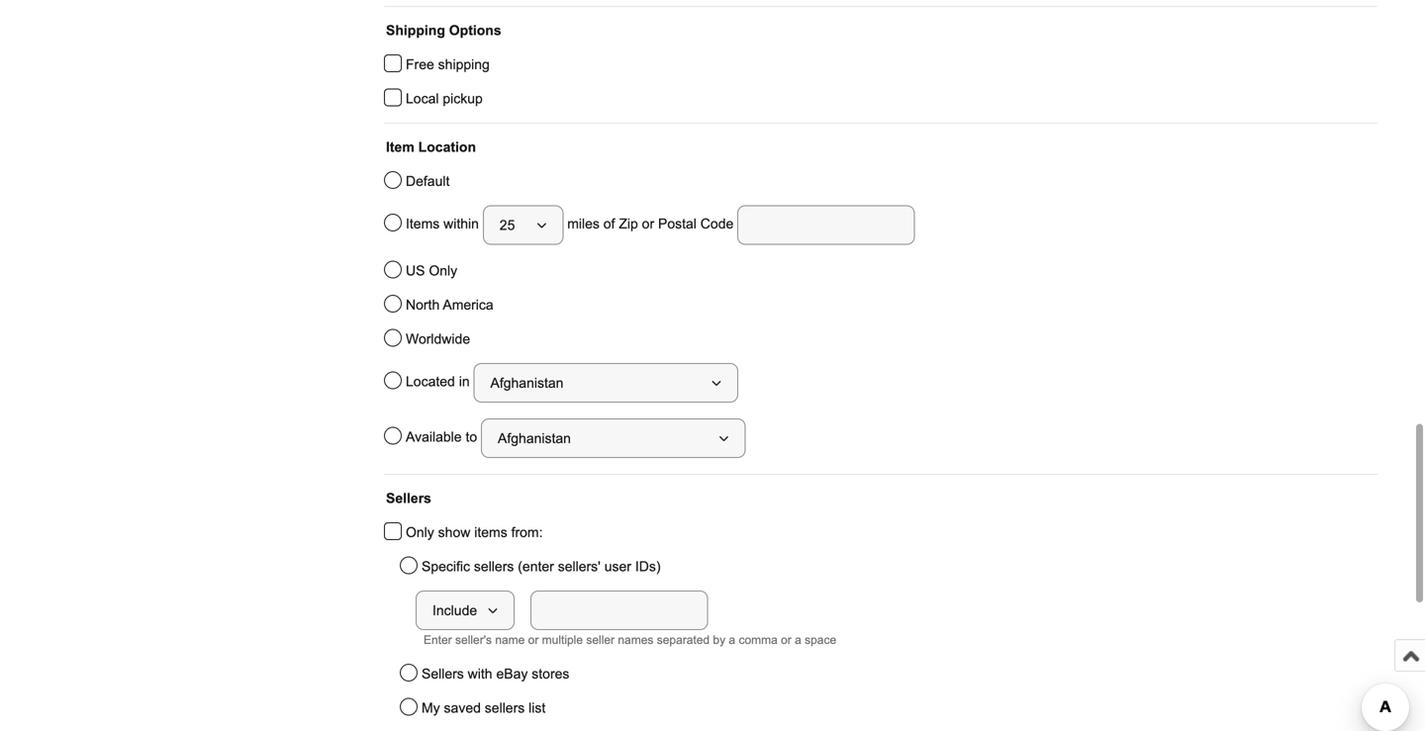 Task type: locate. For each thing, give the bounding box(es) containing it.
items
[[406, 216, 440, 232]]

or
[[642, 216, 654, 232], [528, 634, 539, 647], [781, 634, 792, 647]]

sellers with ebay stores
[[422, 667, 570, 682]]

with
[[468, 667, 493, 682]]

Seller ID text field
[[531, 591, 708, 631]]

specific sellers (enter sellers' user ids)
[[422, 559, 661, 575]]

to
[[466, 430, 477, 445]]

sellers down items
[[474, 559, 514, 575]]

only
[[429, 263, 457, 279], [406, 525, 434, 540]]

items within
[[406, 216, 483, 232]]

free
[[406, 57, 434, 72]]

sellers
[[386, 491, 432, 506], [422, 667, 464, 682]]

show
[[438, 525, 471, 540]]

enter
[[424, 634, 452, 647]]

1 vertical spatial sellers
[[485, 701, 525, 716]]

seller
[[586, 634, 615, 647]]

options
[[449, 23, 502, 38]]

postal
[[658, 216, 697, 232]]

only left show
[[406, 525, 434, 540]]

shipping
[[386, 23, 445, 38]]

located in
[[406, 374, 474, 390]]

sellers
[[474, 559, 514, 575], [485, 701, 525, 716]]

or right comma
[[781, 634, 792, 647]]

miles
[[567, 216, 600, 232]]

(enter
[[518, 559, 554, 575]]

1 vertical spatial sellers
[[422, 667, 464, 682]]

Zip or Postal Code text field
[[738, 205, 915, 245]]

default
[[406, 174, 450, 189]]

located
[[406, 374, 455, 390]]

available
[[406, 430, 462, 445]]

a left space
[[795, 634, 802, 647]]

0 horizontal spatial a
[[729, 634, 736, 647]]

2 horizontal spatial or
[[781, 634, 792, 647]]

sellers for sellers with ebay stores
[[422, 667, 464, 682]]

1 horizontal spatial a
[[795, 634, 802, 647]]

location
[[418, 140, 476, 155]]

worldwide
[[406, 332, 470, 347]]

ids)
[[635, 559, 661, 575]]

only right us
[[429, 263, 457, 279]]

0 horizontal spatial or
[[528, 634, 539, 647]]

a right "by" on the bottom right of the page
[[729, 634, 736, 647]]

1 a from the left
[[729, 634, 736, 647]]

or for postal
[[642, 216, 654, 232]]

or right zip
[[642, 216, 654, 232]]

1 horizontal spatial or
[[642, 216, 654, 232]]

by
[[713, 634, 726, 647]]

0 vertical spatial only
[[429, 263, 457, 279]]

local pickup
[[406, 91, 483, 106]]

sellers down available
[[386, 491, 432, 506]]

sellers left list
[[485, 701, 525, 716]]

name
[[495, 634, 525, 647]]

from:
[[511, 525, 543, 540]]

0 vertical spatial sellers
[[386, 491, 432, 506]]

in
[[459, 374, 470, 390]]

sellers down the enter in the bottom left of the page
[[422, 667, 464, 682]]

a
[[729, 634, 736, 647], [795, 634, 802, 647]]

north
[[406, 297, 440, 313]]

or right the name at the bottom left of the page
[[528, 634, 539, 647]]

code
[[701, 216, 734, 232]]

zip
[[619, 216, 638, 232]]

specific
[[422, 559, 470, 575]]

my saved sellers list
[[422, 701, 546, 716]]

multiple
[[542, 634, 583, 647]]

stores
[[532, 667, 570, 682]]

items
[[474, 525, 508, 540]]

seller's
[[455, 634, 492, 647]]



Task type: vqa. For each thing, say whether or not it's contained in the screenshot.
"list"
yes



Task type: describe. For each thing, give the bounding box(es) containing it.
sellers'
[[558, 559, 601, 575]]

available to
[[406, 430, 481, 445]]

pickup
[[443, 91, 483, 106]]

shipping options
[[386, 23, 502, 38]]

local
[[406, 91, 439, 106]]

miles of zip or postal code
[[564, 216, 738, 232]]

saved
[[444, 701, 481, 716]]

sellers for sellers
[[386, 491, 432, 506]]

user
[[605, 559, 632, 575]]

1 vertical spatial only
[[406, 525, 434, 540]]

2 a from the left
[[795, 634, 802, 647]]

space
[[805, 634, 837, 647]]

ebay
[[496, 667, 528, 682]]

free shipping
[[406, 57, 490, 72]]

or for multiple
[[528, 634, 539, 647]]

us only
[[406, 263, 457, 279]]

comma
[[739, 634, 778, 647]]

shipping
[[438, 57, 490, 72]]

item
[[386, 140, 415, 155]]

names
[[618, 634, 654, 647]]

america
[[443, 297, 494, 313]]

north america
[[406, 297, 494, 313]]

separated
[[657, 634, 710, 647]]

enter seller's name or multiple seller names separated by a comma or a space
[[424, 634, 837, 647]]

0 vertical spatial sellers
[[474, 559, 514, 575]]

within
[[444, 216, 479, 232]]

item location
[[386, 140, 476, 155]]

only show items from:
[[406, 525, 543, 540]]

of
[[604, 216, 615, 232]]

us
[[406, 263, 425, 279]]

my
[[422, 701, 440, 716]]

list
[[529, 701, 546, 716]]



